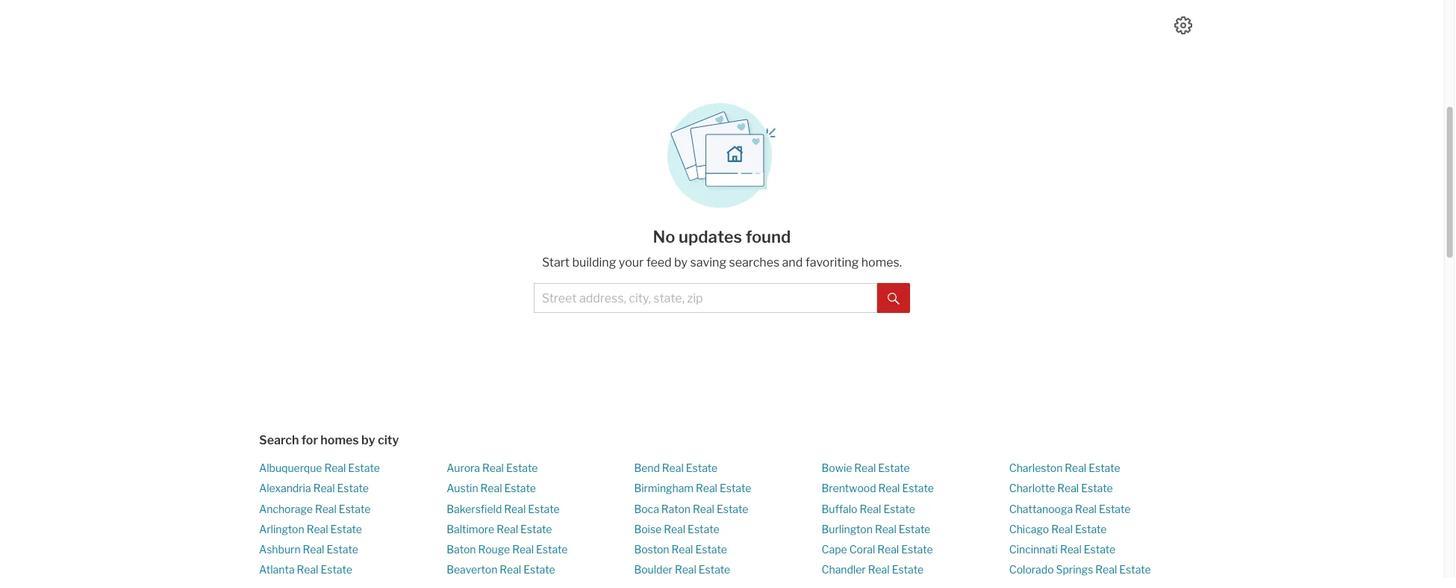 Task type: describe. For each thing, give the bounding box(es) containing it.
real for cincinnati real estate
[[1061, 543, 1082, 556]]

buffalo
[[822, 502, 858, 515]]

favoriting
[[806, 255, 859, 270]]

estate down burlington real estate
[[902, 543, 933, 556]]

chattanooga real estate
[[1010, 502, 1131, 515]]

baton rouge real estate
[[447, 543, 568, 556]]

real for chandler real estate
[[869, 563, 890, 576]]

chandler real estate
[[822, 563, 924, 576]]

charleston real estate
[[1010, 462, 1121, 474]]

ashburn
[[259, 543, 301, 556]]

baton rouge real estate link
[[447, 543, 568, 556]]

anchorage real estate
[[259, 502, 371, 515]]

buffalo real estate link
[[822, 502, 916, 515]]

boston real estate link
[[634, 543, 727, 556]]

aurora real estate
[[447, 462, 538, 474]]

charleston real estate link
[[1010, 462, 1121, 474]]

estate for bakersfield real estate
[[528, 502, 560, 515]]

charlotte real estate link
[[1010, 482, 1114, 495]]

bowie
[[822, 462, 853, 474]]

arlington real estate
[[259, 523, 362, 535]]

albuquerque real estate
[[259, 462, 380, 474]]

cape coral real estate
[[822, 543, 933, 556]]

estate for atlanta real estate
[[321, 563, 353, 576]]

real right rouge
[[513, 543, 534, 556]]

updates
[[679, 227, 743, 247]]

cape coral real estate link
[[822, 543, 933, 556]]

birmingham real estate
[[634, 482, 752, 495]]

real for charleston real estate
[[1065, 462, 1087, 474]]

estate for albuquerque real estate
[[348, 462, 380, 474]]

bakersfield real estate
[[447, 502, 560, 515]]

submit search image
[[888, 293, 900, 305]]

saving
[[691, 255, 727, 270]]

start building your feed by saving searches and favoriting homes.
[[542, 255, 902, 270]]

real for boston real estate
[[672, 543, 694, 556]]

boston real estate
[[634, 543, 727, 556]]

estate for charlotte real estate
[[1082, 482, 1114, 495]]

real for burlington real estate
[[875, 523, 897, 535]]

your
[[619, 255, 644, 270]]

estate down birmingham real estate
[[717, 502, 749, 515]]

city
[[378, 433, 399, 447]]

estate for bowie real estate
[[879, 462, 910, 474]]

real for brentwood real estate
[[879, 482, 900, 495]]

boise real estate
[[634, 523, 720, 535]]

boulder real estate
[[634, 563, 731, 576]]

real right springs
[[1096, 563, 1118, 576]]

anchorage real estate link
[[259, 502, 371, 515]]

austin real estate link
[[447, 482, 536, 495]]

real for beaverton real estate
[[500, 563, 522, 576]]

real for bowie real estate
[[855, 462, 876, 474]]

brentwood real estate
[[822, 482, 934, 495]]

ashburn real estate
[[259, 543, 358, 556]]

estate for charleston real estate
[[1089, 462, 1121, 474]]

searches
[[729, 255, 780, 270]]

estate for burlington real estate
[[899, 523, 931, 535]]

estate for chattanooga real estate
[[1100, 502, 1131, 515]]

baton
[[447, 543, 476, 556]]

real for atlanta real estate
[[297, 563, 319, 576]]

ashburn real estate link
[[259, 543, 358, 556]]

real for boise real estate
[[664, 523, 686, 535]]

rouge
[[478, 543, 510, 556]]

chandler
[[822, 563, 866, 576]]

alexandria
[[259, 482, 311, 495]]

real for charlotte real estate
[[1058, 482, 1080, 495]]

estate for baltimore real estate
[[521, 523, 552, 535]]

real for buffalo real estate
[[860, 502, 882, 515]]

bakersfield
[[447, 502, 502, 515]]

homes
[[321, 433, 359, 447]]

estate for arlington real estate
[[331, 523, 362, 535]]

real for alexandria real estate
[[313, 482, 335, 495]]

cape
[[822, 543, 848, 556]]

bowie real estate
[[822, 462, 910, 474]]

boca raton real estate link
[[634, 502, 749, 515]]

estate for bend real estate
[[686, 462, 718, 474]]

springs
[[1057, 563, 1094, 576]]

real for anchorage real estate
[[315, 502, 337, 515]]

chicago real estate link
[[1010, 523, 1107, 535]]

no updates found
[[653, 227, 791, 247]]

bend
[[634, 462, 660, 474]]

estate for boston real estate
[[696, 543, 727, 556]]

estate for beaverton real estate
[[524, 563, 556, 576]]

atlanta real estate
[[259, 563, 353, 576]]

real for ashburn real estate
[[303, 543, 325, 556]]

aurora real estate link
[[447, 462, 538, 474]]

bakersfield real estate link
[[447, 502, 560, 515]]

beaverton real estate link
[[447, 563, 556, 576]]



Task type: vqa. For each thing, say whether or not it's contained in the screenshot.
Ask
no



Task type: locate. For each thing, give the bounding box(es) containing it.
estate up boca raton real estate
[[720, 482, 752, 495]]

beaverton
[[447, 563, 498, 576]]

estate up buffalo real estate link
[[903, 482, 934, 495]]

atlanta real estate link
[[259, 563, 353, 576]]

real down anchorage real estate link at the left bottom of page
[[307, 523, 328, 535]]

chattanooga real estate link
[[1010, 502, 1131, 515]]

feed
[[647, 255, 672, 270]]

no
[[653, 227, 676, 247]]

albuquerque
[[259, 462, 322, 474]]

alexandria real estate
[[259, 482, 369, 495]]

bowie real estate link
[[822, 462, 910, 474]]

estate down arlington real estate
[[327, 543, 358, 556]]

arlington
[[259, 523, 305, 535]]

estate for boulder real estate
[[699, 563, 731, 576]]

and
[[783, 255, 803, 270]]

real up springs
[[1061, 543, 1082, 556]]

real down raton
[[664, 523, 686, 535]]

cincinnati
[[1010, 543, 1058, 556]]

estate down anchorage real estate link at the left bottom of page
[[331, 523, 362, 535]]

estate up the bakersfield real estate link
[[505, 482, 536, 495]]

birmingham real estate link
[[634, 482, 752, 495]]

1 horizontal spatial by
[[675, 255, 688, 270]]

estate for birmingham real estate
[[720, 482, 752, 495]]

boise real estate link
[[634, 523, 720, 535]]

real up burlington real estate link
[[860, 502, 882, 515]]

real up austin real estate
[[483, 462, 504, 474]]

real up baltimore real estate link
[[504, 502, 526, 515]]

real for chicago real estate
[[1052, 523, 1073, 535]]

estate up austin real estate
[[506, 462, 538, 474]]

colorado
[[1010, 563, 1054, 576]]

0 horizontal spatial by
[[362, 433, 375, 447]]

burlington real estate link
[[822, 523, 931, 535]]

real up boca raton real estate
[[696, 482, 718, 495]]

cincinnati real estate
[[1010, 543, 1116, 556]]

estate for ashburn real estate
[[327, 543, 358, 556]]

by right feed
[[675, 255, 688, 270]]

anchorage
[[259, 502, 313, 515]]

estate down chattanooga real estate
[[1076, 523, 1107, 535]]

burlington real estate
[[822, 523, 931, 535]]

real down alexandria real estate link
[[315, 502, 337, 515]]

real down burlington real estate
[[878, 543, 900, 556]]

estate down albuquerque real estate at left
[[337, 482, 369, 495]]

real for arlington real estate
[[307, 523, 328, 535]]

austin
[[447, 482, 479, 495]]

real up baton rouge real estate link
[[497, 523, 518, 535]]

birmingham
[[634, 482, 694, 495]]

real down boston real estate link
[[675, 563, 697, 576]]

estate for alexandria real estate
[[337, 482, 369, 495]]

real down baton rouge real estate link
[[500, 563, 522, 576]]

boca
[[634, 502, 659, 515]]

estate down boca raton real estate link
[[688, 523, 720, 535]]

found
[[746, 227, 791, 247]]

real up chattanooga real estate
[[1058, 482, 1080, 495]]

alexandria real estate link
[[259, 482, 369, 495]]

estate up the "cape coral real estate" 'link'
[[899, 523, 931, 535]]

estate down ashburn real estate "link"
[[321, 563, 353, 576]]

estate for chicago real estate
[[1076, 523, 1107, 535]]

estate up baltimore real estate
[[528, 502, 560, 515]]

bend real estate
[[634, 462, 718, 474]]

arlington real estate link
[[259, 523, 362, 535]]

real for bend real estate
[[662, 462, 684, 474]]

real up "charlotte real estate" link
[[1065, 462, 1087, 474]]

boulder
[[634, 563, 673, 576]]

colorado springs real estate link
[[1010, 563, 1152, 576]]

0 vertical spatial by
[[675, 255, 688, 270]]

charlotte
[[1010, 482, 1056, 495]]

estate up chattanooga real estate link
[[1082, 482, 1114, 495]]

estate right springs
[[1120, 563, 1152, 576]]

estate for buffalo real estate
[[884, 502, 916, 515]]

estate for aurora real estate
[[506, 462, 538, 474]]

estate down the homes at the bottom left
[[348, 462, 380, 474]]

estate down baton rouge real estate
[[524, 563, 556, 576]]

estate for chandler real estate
[[892, 563, 924, 576]]

boulder real estate link
[[634, 563, 731, 576]]

albuquerque real estate link
[[259, 462, 380, 474]]

raton
[[662, 502, 691, 515]]

colorado springs real estate
[[1010, 563, 1152, 576]]

real for aurora real estate
[[483, 462, 504, 474]]

search
[[259, 433, 299, 447]]

for
[[302, 433, 318, 447]]

beaverton real estate
[[447, 563, 556, 576]]

charlotte real estate
[[1010, 482, 1114, 495]]

real
[[325, 462, 346, 474], [483, 462, 504, 474], [662, 462, 684, 474], [855, 462, 876, 474], [1065, 462, 1087, 474], [313, 482, 335, 495], [481, 482, 502, 495], [696, 482, 718, 495], [879, 482, 900, 495], [1058, 482, 1080, 495], [315, 502, 337, 515], [504, 502, 526, 515], [693, 502, 715, 515], [860, 502, 882, 515], [1076, 502, 1097, 515], [307, 523, 328, 535], [497, 523, 518, 535], [664, 523, 686, 535], [875, 523, 897, 535], [1052, 523, 1073, 535], [303, 543, 325, 556], [513, 543, 534, 556], [672, 543, 694, 556], [878, 543, 900, 556], [1061, 543, 1082, 556], [297, 563, 319, 576], [500, 563, 522, 576], [675, 563, 697, 576], [869, 563, 890, 576], [1096, 563, 1118, 576]]

estate up "charlotte real estate" link
[[1089, 462, 1121, 474]]

charleston
[[1010, 462, 1063, 474]]

estate up birmingham real estate
[[686, 462, 718, 474]]

real down aurora real estate
[[481, 482, 502, 495]]

real down the "cape coral real estate" 'link'
[[869, 563, 890, 576]]

real for albuquerque real estate
[[325, 462, 346, 474]]

estate up brentwood real estate link
[[879, 462, 910, 474]]

by left city
[[362, 433, 375, 447]]

estate down charlotte real estate
[[1100, 502, 1131, 515]]

chandler real estate link
[[822, 563, 924, 576]]

start
[[542, 255, 570, 270]]

real up buffalo real estate link
[[879, 482, 900, 495]]

real up the boulder real estate at the bottom
[[672, 543, 694, 556]]

estate for anchorage real estate
[[339, 502, 371, 515]]

austin real estate
[[447, 482, 536, 495]]

real for bakersfield real estate
[[504, 502, 526, 515]]

estate up the boulder real estate at the bottom
[[696, 543, 727, 556]]

boca raton real estate
[[634, 502, 749, 515]]

real up the cincinnati real estate on the bottom
[[1052, 523, 1073, 535]]

estate up beaverton real estate
[[536, 543, 568, 556]]

estate down boston real estate
[[699, 563, 731, 576]]

real down the homes at the bottom left
[[325, 462, 346, 474]]

estate up baton rouge real estate
[[521, 523, 552, 535]]

building
[[573, 255, 617, 270]]

chattanooga
[[1010, 502, 1073, 515]]

estate for cincinnati real estate
[[1085, 543, 1116, 556]]

brentwood real estate link
[[822, 482, 934, 495]]

search for homes by city
[[259, 433, 399, 447]]

by
[[675, 255, 688, 270], [362, 433, 375, 447]]

real up the "cape coral real estate" 'link'
[[875, 523, 897, 535]]

brentwood
[[822, 482, 877, 495]]

boston
[[634, 543, 670, 556]]

estate down brentwood real estate link
[[884, 502, 916, 515]]

real for boulder real estate
[[675, 563, 697, 576]]

estate
[[348, 462, 380, 474], [506, 462, 538, 474], [686, 462, 718, 474], [879, 462, 910, 474], [1089, 462, 1121, 474], [337, 482, 369, 495], [505, 482, 536, 495], [720, 482, 752, 495], [903, 482, 934, 495], [1082, 482, 1114, 495], [339, 502, 371, 515], [528, 502, 560, 515], [717, 502, 749, 515], [884, 502, 916, 515], [1100, 502, 1131, 515], [331, 523, 362, 535], [521, 523, 552, 535], [688, 523, 720, 535], [899, 523, 931, 535], [1076, 523, 1107, 535], [327, 543, 358, 556], [536, 543, 568, 556], [696, 543, 727, 556], [902, 543, 933, 556], [1085, 543, 1116, 556], [321, 563, 353, 576], [524, 563, 556, 576], [699, 563, 731, 576], [892, 563, 924, 576], [1120, 563, 1152, 576]]

real up brentwood real estate link
[[855, 462, 876, 474]]

real down birmingham real estate
[[693, 502, 715, 515]]

estate down the "cape coral real estate" 'link'
[[892, 563, 924, 576]]

real down albuquerque real estate at left
[[313, 482, 335, 495]]

estate for boise real estate
[[688, 523, 720, 535]]

Street address, city, state, zip search field
[[534, 283, 878, 313]]

atlanta
[[259, 563, 295, 576]]

real down ashburn real estate "link"
[[297, 563, 319, 576]]

real up birmingham
[[662, 462, 684, 474]]

real down charlotte real estate
[[1076, 502, 1097, 515]]

bend real estate link
[[634, 462, 718, 474]]

estate for brentwood real estate
[[903, 482, 934, 495]]

baltimore real estate
[[447, 523, 552, 535]]

chicago
[[1010, 523, 1050, 535]]

aurora
[[447, 462, 480, 474]]

baltimore
[[447, 523, 495, 535]]

1 vertical spatial by
[[362, 433, 375, 447]]

real for austin real estate
[[481, 482, 502, 495]]

estate down alexandria real estate link
[[339, 502, 371, 515]]

burlington
[[822, 523, 873, 535]]

real down arlington real estate
[[303, 543, 325, 556]]

chicago real estate
[[1010, 523, 1107, 535]]

homes.
[[862, 255, 902, 270]]

real for baltimore real estate
[[497, 523, 518, 535]]

coral
[[850, 543, 876, 556]]

buffalo real estate
[[822, 502, 916, 515]]

real for birmingham real estate
[[696, 482, 718, 495]]

estate for austin real estate
[[505, 482, 536, 495]]

real for chattanooga real estate
[[1076, 502, 1097, 515]]

baltimore real estate link
[[447, 523, 552, 535]]

boise
[[634, 523, 662, 535]]

estate up colorado springs real estate link
[[1085, 543, 1116, 556]]



